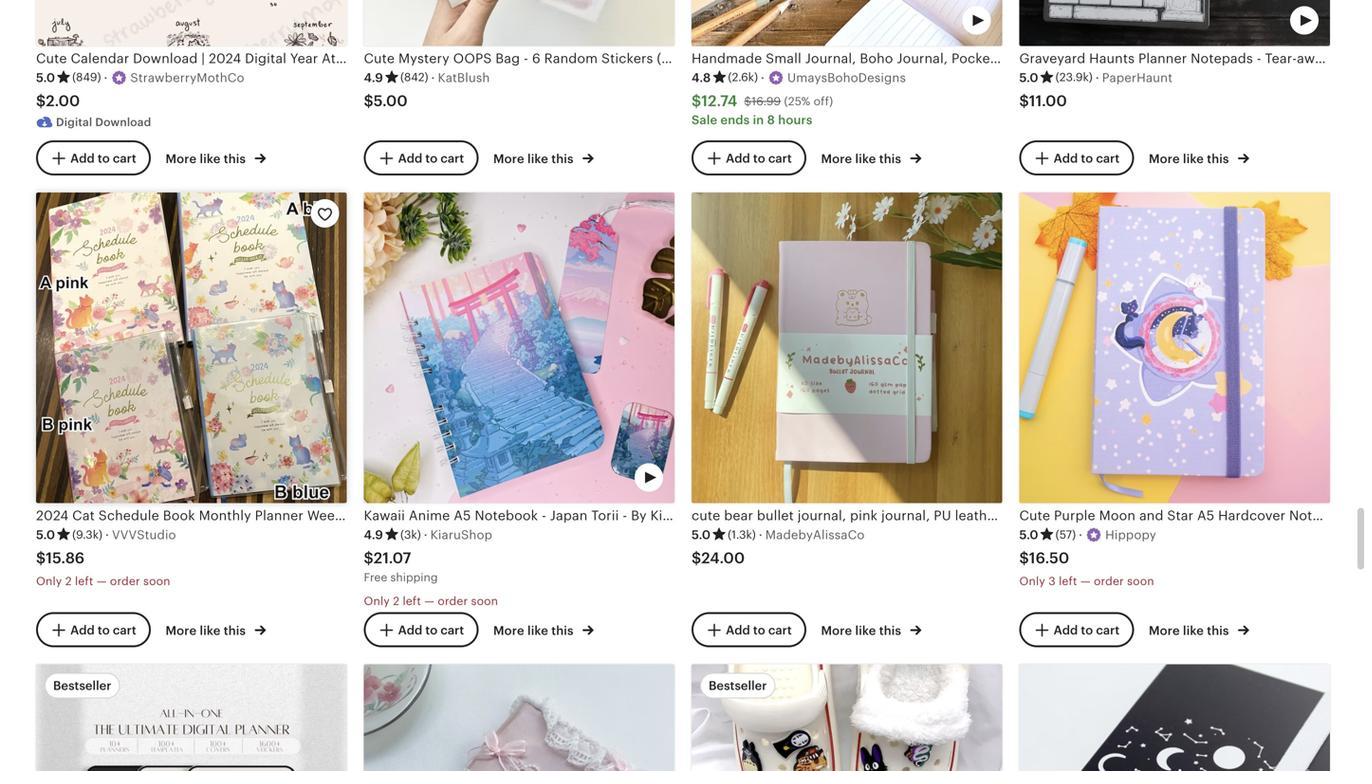 Task type: describe. For each thing, give the bounding box(es) containing it.
in
[[753, 113, 764, 127]]

16.50
[[1029, 550, 1070, 567]]

cute purple moon and star a5 hardcover notebook - perfect for sketching and journaling! image
[[1019, 193, 1330, 503]]

only 2 left — order soon
[[364, 595, 498, 608]]

more for 5.00
[[493, 152, 524, 166]]

(57)
[[1056, 528, 1076, 541]]

kawaii
[[364, 508, 405, 523]]

p
[[1365, 508, 1366, 523]]

handmade small journal, boho journal, pocket notebook, lined notebook, fabric journal, tiny notebook, cute notebook, small journal image
[[692, 0, 1002, 46]]

japan
[[550, 508, 588, 523]]

· for 2.00
[[104, 71, 108, 85]]

(849)
[[72, 71, 101, 84]]

add for 5.00
[[398, 151, 422, 165]]

1 horizontal spatial order
[[438, 595, 468, 608]]

(25%
[[784, 95, 811, 108]]

add to cart for 2.00
[[70, 151, 136, 165]]

1 horizontal spatial —
[[424, 595, 435, 608]]

cart for 11.00
[[1096, 151, 1120, 165]]

product video element for 4.9
[[364, 193, 675, 503]]

add for 2.00
[[70, 151, 95, 165]]

3
[[1049, 575, 1056, 588]]

this for 15.86
[[224, 624, 246, 638]]

more like this link for 16.50
[[1149, 620, 1249, 640]]

$ 16.50 only 3 left — order soon
[[1019, 550, 1154, 588]]

· for 24.00
[[759, 528, 763, 542]]

only for 15.86
[[36, 575, 62, 588]]

famous japanese anime character shoe charms - fun decorations for crocs - cartoon character shoe accessories - unique anime fan gift image
[[692, 665, 1002, 771]]

· for 16.50
[[1079, 528, 1083, 542]]

— for 15.86
[[97, 575, 107, 588]]

more like this for 24.00
[[821, 624, 905, 638]]

like for 5.00
[[527, 152, 548, 166]]

5.0 for 11.00
[[1019, 71, 1039, 85]]

· right (2.6k)
[[761, 71, 765, 85]]

left for 16.50
[[1059, 575, 1077, 588]]

purple
[[1054, 508, 1096, 523]]

2 bestseller link from the left
[[692, 665, 1002, 771]]

(3k)
[[400, 528, 421, 541]]

soon for 16.50
[[1127, 575, 1154, 588]]

1 horizontal spatial only
[[364, 595, 390, 608]]

moon
[[1099, 508, 1136, 523]]

hours
[[778, 113, 813, 127]]

more like this for 15.86
[[166, 624, 249, 638]]

cart for 24.00
[[768, 623, 792, 637]]

$ 12.74 $ 16.99 (25% off) sale ends in 8 hours
[[692, 93, 833, 127]]

5.0 for 2.00
[[36, 71, 55, 85]]

cart for 5.00
[[441, 151, 464, 165]]

add to cart button for 11.00
[[1019, 140, 1134, 176]]

add to cart for 16.50
[[1054, 623, 1120, 637]]

add down ends
[[726, 151, 750, 165]]

add to cart button for 2.00
[[36, 140, 151, 176]]

cute bear bullet journal, pink journal, pu leather bullet journal, kawaii journal, cute pink journal, cute notebook, pink notebook image
[[692, 193, 1002, 503]]

sweet dreams notebook kpop journal lace handmade fairycore notebook lined blank travel dairy a5 a6 journal image
[[364, 665, 675, 771]]

more for 2.00
[[166, 152, 197, 166]]

2 notebook from the left
[[1289, 508, 1353, 523]]

cart for 15.86
[[113, 623, 136, 637]]

cart for 16.50
[[1096, 623, 1120, 637]]

star
[[1167, 508, 1194, 523]]

add to cart for 15.86
[[70, 623, 136, 637]]

cute mystery oops bag - 6 random stickers (sticker sheet, die cut, planner, bujo, polco deco, discounted, kawaii, journal, grab bag) image
[[364, 0, 675, 46]]

to for 24.00
[[753, 623, 765, 637]]

add for 16.50
[[1054, 623, 1078, 637]]

add to cart for 5.00
[[398, 151, 464, 165]]

2024
[[209, 51, 241, 66]]

more for 21.07
[[493, 624, 524, 638]]

kawaii anime a5 notebook - japan torii - by kiaru image
[[364, 193, 675, 503]]

moon cycle journal | 5.6" x 3.5" | yami kawaii pocket planner, goth ghost bunny notebook, creepy cute stationery, small mini rabbit journal image
[[1019, 665, 1330, 771]]

2 | from the left
[[402, 51, 405, 66]]

like for 15.86
[[200, 624, 221, 638]]

21.07
[[374, 550, 411, 567]]

1 horizontal spatial cute
[[409, 51, 440, 66]]

product video element for 4.8
[[692, 0, 1002, 46]]

$ 2.00
[[36, 93, 80, 110]]

4.8
[[692, 71, 711, 85]]

· for 11.00
[[1096, 71, 1099, 85]]

add to cart button for 5.00
[[364, 140, 478, 176]]

· for 21.07
[[424, 528, 428, 542]]

$ 21.07 free shipping
[[364, 550, 438, 584]]

more like this for 5.00
[[493, 152, 577, 166]]

cute purple moon and star a5 hardcover notebook - p
[[1019, 508, 1366, 523]]

$ for $ 2.00
[[36, 93, 46, 110]]

2.00
[[46, 93, 80, 110]]

torii
[[591, 508, 619, 523]]

4.9 for 21.07
[[364, 528, 383, 542]]

add to cart button for 21.07
[[364, 612, 478, 648]]

add for 11.00
[[1054, 151, 1078, 165]]

$ for $ 21.07 free shipping
[[364, 550, 374, 567]]

5.0 for 24.00
[[692, 528, 711, 542]]

year
[[290, 51, 318, 66]]

(1.3k)
[[728, 528, 756, 541]]

like for 11.00
[[1183, 152, 1204, 166]]

more like this link for 5.00
[[493, 148, 594, 168]]

like for 2.00
[[200, 152, 221, 166]]



Task type: locate. For each thing, give the bounding box(es) containing it.
5.0 for 16.50
[[1019, 528, 1039, 542]]

digital left year at left top
[[245, 51, 287, 66]]

notebook left japan
[[475, 508, 538, 523]]

soon for 15.86
[[143, 575, 170, 588]]

cute for 2.00
[[36, 51, 67, 66]]

more
[[166, 152, 197, 166], [493, 152, 524, 166], [821, 152, 852, 166], [1149, 152, 1180, 166], [166, 624, 197, 638], [493, 624, 524, 638], [821, 624, 852, 638], [1149, 624, 1180, 638]]

a5 right the star
[[1197, 508, 1215, 523]]

$ for $ 5.00
[[364, 93, 374, 110]]

1 horizontal spatial soon
[[471, 595, 498, 608]]

to for 11.00
[[1081, 151, 1093, 165]]

add to cart down in
[[726, 151, 792, 165]]

0 horizontal spatial soon
[[143, 575, 170, 588]]

$ for $ 24.00
[[692, 550, 701, 567]]

2 inside the $ 15.86 only 2 left — order soon
[[65, 575, 72, 588]]

4.9 down glance
[[364, 71, 383, 85]]

add to cart button down only 2 left — order soon
[[364, 612, 478, 648]]

left inside the $ 15.86 only 2 left — order soon
[[75, 575, 93, 588]]

left down 'shipping'
[[403, 595, 421, 608]]

$ inside $ 21.07 free shipping
[[364, 550, 374, 567]]

soon
[[143, 575, 170, 588], [1127, 575, 1154, 588], [471, 595, 498, 608]]

· right (849)
[[104, 71, 108, 85]]

digital planner | goodnotes planner | ipad planner | notability planner, daily, weekly, monthly journal, 2024 dated & undated planner bundle image
[[36, 665, 347, 771]]

add down 'digital download'
[[70, 151, 95, 165]]

4.9 down kawaii at the left
[[364, 528, 383, 542]]

2 bestseller from the left
[[709, 679, 767, 693]]

8
[[767, 113, 775, 127]]

0 horizontal spatial -
[[542, 508, 546, 523]]

cute up (842)
[[409, 51, 440, 66]]

more like this link for 21.07
[[493, 620, 594, 640]]

add to cart down 3 on the bottom right
[[1054, 623, 1120, 637]]

2 horizontal spatial left
[[1059, 575, 1077, 588]]

1 | from the left
[[201, 51, 205, 66]]

add for 21.07
[[398, 623, 422, 637]]

— inside $ 16.50 only 3 left — order soon
[[1080, 575, 1091, 588]]

$ inside the $ 15.86 only 2 left — order soon
[[36, 550, 46, 567]]

notebook left p
[[1289, 508, 1353, 523]]

add down 5.00
[[398, 151, 422, 165]]

more like this for 21.07
[[493, 624, 577, 638]]

· right (23.9k)
[[1096, 71, 1099, 85]]

- left p
[[1356, 508, 1361, 523]]

$ 15.86 only 2 left — order soon
[[36, 550, 170, 588]]

— down 'shipping'
[[424, 595, 435, 608]]

a5
[[454, 508, 471, 523], [1197, 508, 1215, 523]]

to for 21.07
[[425, 623, 438, 637]]

at
[[322, 51, 336, 66]]

left down 15.86
[[75, 575, 93, 588]]

5.0 for 15.86
[[36, 528, 55, 542]]

0 horizontal spatial 2
[[65, 575, 72, 588]]

0 horizontal spatial only
[[36, 575, 62, 588]]

cute for 16.50
[[1019, 508, 1050, 523]]

add to cart for 21.07
[[398, 623, 464, 637]]

hardcover
[[1218, 508, 1286, 523]]

2 horizontal spatial -
[[1356, 508, 1361, 523]]

and
[[1139, 508, 1164, 523]]

0 horizontal spatial digital
[[56, 116, 92, 129]]

download down (849)
[[95, 116, 151, 129]]

1 vertical spatial download
[[95, 116, 151, 129]]

· for 5.00
[[431, 71, 435, 85]]

add to cart for 24.00
[[726, 623, 792, 637]]

2 horizontal spatial order
[[1094, 575, 1124, 588]]

0 vertical spatial download
[[133, 51, 198, 66]]

— inside the $ 15.86 only 2 left — order soon
[[97, 575, 107, 588]]

shipping
[[390, 571, 438, 584]]

this for 24.00
[[879, 624, 901, 638]]

more for 16.50
[[1149, 624, 1180, 638]]

4.9
[[364, 71, 383, 85], [364, 528, 383, 542]]

— right 3 on the bottom right
[[1080, 575, 1091, 588]]

5.0 up 15.86
[[36, 528, 55, 542]]

this for 2.00
[[224, 152, 246, 166]]

digital
[[245, 51, 287, 66], [56, 116, 92, 129]]

digital download
[[56, 116, 151, 129]]

3 - from the left
[[1356, 508, 1361, 523]]

$ for $ 16.50 only 3 left — order soon
[[1019, 550, 1029, 567]]

add to cart down 5.00
[[398, 151, 464, 165]]

add to cart button down the $ 15.86 only 2 left — order soon
[[36, 612, 151, 648]]

to
[[98, 151, 110, 165], [425, 151, 438, 165], [753, 151, 765, 165], [1081, 151, 1093, 165], [98, 623, 110, 637], [425, 623, 438, 637], [753, 623, 765, 637], [1081, 623, 1093, 637]]

$
[[36, 93, 46, 110], [364, 93, 374, 110], [692, 93, 701, 110], [1019, 93, 1029, 110], [744, 95, 752, 108], [36, 550, 46, 567], [364, 550, 374, 567], [692, 550, 701, 567], [1019, 550, 1029, 567]]

more like this link for 11.00
[[1149, 148, 1249, 168]]

5.0 up $ 2.00
[[36, 71, 55, 85]]

add to cart button for 24.00
[[692, 612, 806, 648]]

add to cart down 11.00
[[1054, 151, 1120, 165]]

0 horizontal spatial bestseller link
[[36, 665, 347, 771]]

order
[[110, 575, 140, 588], [1094, 575, 1124, 588], [438, 595, 468, 608]]

add to cart down only 2 left — order soon
[[398, 623, 464, 637]]

more for 24.00
[[821, 624, 852, 638]]

1 - from the left
[[542, 508, 546, 523]]

this
[[224, 152, 246, 166], [551, 152, 574, 166], [879, 152, 901, 166], [1207, 152, 1229, 166], [224, 624, 246, 638], [551, 624, 574, 638], [879, 624, 901, 638], [1207, 624, 1229, 638]]

only down free
[[364, 595, 390, 608]]

1 4.9 from the top
[[364, 71, 383, 85]]

order for 15.86
[[110, 575, 140, 588]]

add to cart down 'digital download'
[[70, 151, 136, 165]]

|
[[201, 51, 205, 66], [402, 51, 405, 66]]

sale
[[692, 113, 717, 127]]

cute left purple
[[1019, 508, 1050, 523]]

this for 16.50
[[1207, 624, 1229, 638]]

11.00
[[1029, 93, 1067, 110]]

bestseller
[[53, 679, 111, 693], [709, 679, 767, 693]]

- left by
[[623, 508, 627, 523]]

$ 5.00
[[364, 93, 408, 110]]

1 vertical spatial digital
[[56, 116, 92, 129]]

more like this link for 2.00
[[166, 148, 266, 168]]

add down the $ 15.86 only 2 left — order soon
[[70, 623, 95, 637]]

add down 11.00
[[1054, 151, 1078, 165]]

(2.6k)
[[728, 71, 758, 84]]

more like this link for 24.00
[[821, 620, 922, 640]]

1 bestseller link from the left
[[36, 665, 347, 771]]

add to cart down 24.00 at the right of the page
[[726, 623, 792, 637]]

$ for $ 15.86 only 2 left — order soon
[[36, 550, 46, 567]]

notebook
[[475, 508, 538, 523], [1289, 508, 1353, 523]]

15.86
[[46, 550, 85, 567]]

download
[[133, 51, 198, 66], [95, 116, 151, 129]]

by
[[631, 508, 647, 523]]

left right 3 on the bottom right
[[1059, 575, 1077, 588]]

more like this for 2.00
[[166, 152, 249, 166]]

$ for $ 12.74 $ 16.99 (25% off) sale ends in 8 hours
[[692, 93, 701, 110]]

add to cart button down 3 on the bottom right
[[1019, 612, 1134, 648]]

more like this for 11.00
[[1149, 152, 1232, 166]]

left inside $ 16.50 only 3 left — order soon
[[1059, 575, 1077, 588]]

$ for $ 11.00
[[1019, 93, 1029, 110]]

2 4.9 from the top
[[364, 528, 383, 542]]

· right (1.3k)
[[759, 528, 763, 542]]

ends
[[721, 113, 750, 127]]

add to cart button down 5.00
[[364, 140, 478, 176]]

2 a5 from the left
[[1197, 508, 1215, 523]]

(9.3k)
[[72, 528, 103, 541]]

$ 11.00
[[1019, 93, 1067, 110]]

to for 5.00
[[425, 151, 438, 165]]

only
[[36, 575, 62, 588], [1019, 575, 1045, 588], [364, 595, 390, 608]]

add to cart for 11.00
[[1054, 151, 1120, 165]]

only inside the $ 15.86 only 2 left — order soon
[[36, 575, 62, 588]]

| up (842)
[[402, 51, 405, 66]]

0 horizontal spatial a5
[[454, 508, 471, 523]]

more for 11.00
[[1149, 152, 1180, 166]]

add to cart button down in
[[692, 140, 806, 176]]

—
[[97, 575, 107, 588], [1080, 575, 1091, 588], [424, 595, 435, 608]]

anime
[[409, 508, 450, 523]]

kawaii anime a5 notebook - japan torii - by kiaru
[[364, 508, 683, 523]]

bestseller link
[[36, 665, 347, 771], [692, 665, 1002, 771]]

2 horizontal spatial —
[[1080, 575, 1091, 588]]

— for 16.50
[[1080, 575, 1091, 588]]

this for 5.00
[[551, 152, 574, 166]]

like for 24.00
[[855, 624, 876, 638]]

1 horizontal spatial notebook
[[1289, 508, 1353, 523]]

2024 cat schedule book monthly planner weekly calendar book office agenda journal notebook cat lover stationery back to school gift for her image
[[36, 193, 347, 503]]

planner
[[443, 51, 492, 66]]

· right (9.3k)
[[105, 528, 109, 542]]

to for 2.00
[[98, 151, 110, 165]]

1 a5 from the left
[[454, 508, 471, 523]]

like for 21.07
[[527, 624, 548, 638]]

add down 24.00 at the right of the page
[[726, 623, 750, 637]]

-
[[542, 508, 546, 523], [623, 508, 627, 523], [1356, 508, 1361, 523]]

5.0 up 16.50
[[1019, 528, 1039, 542]]

0 vertical spatial 4.9
[[364, 71, 383, 85]]

more like this link
[[166, 148, 266, 168], [493, 148, 594, 168], [821, 148, 922, 168], [1149, 148, 1249, 168], [166, 620, 266, 640], [493, 620, 594, 640], [821, 620, 922, 640], [1149, 620, 1249, 640]]

more like this link for 15.86
[[166, 620, 266, 640]]

2 down 'shipping'
[[393, 595, 400, 608]]

off)
[[814, 95, 833, 108]]

0 horizontal spatial bestseller
[[53, 679, 111, 693]]

product video element for 5.0
[[1019, 0, 1330, 46]]

· right (57)
[[1079, 528, 1083, 542]]

1 horizontal spatial digital
[[245, 51, 287, 66]]

cart for 21.07
[[441, 623, 464, 637]]

a5 right anime
[[454, 508, 471, 523]]

- left japan
[[542, 508, 546, 523]]

1 horizontal spatial -
[[623, 508, 627, 523]]

cart for 2.00
[[113, 151, 136, 165]]

only down 15.86
[[36, 575, 62, 588]]

add down 3 on the bottom right
[[1054, 623, 1078, 637]]

left for 15.86
[[75, 575, 93, 588]]

soon inside $ 16.50 only 3 left — order soon
[[1127, 575, 1154, 588]]

4.9 for 5.00
[[364, 71, 383, 85]]

add for 24.00
[[726, 623, 750, 637]]

1 horizontal spatial |
[[402, 51, 405, 66]]

| left 2024
[[201, 51, 205, 66]]

only inside $ 16.50 only 3 left — order soon
[[1019, 575, 1045, 588]]

like for 16.50
[[1183, 624, 1204, 638]]

soon inside the $ 15.86 only 2 left — order soon
[[143, 575, 170, 588]]

(842)
[[400, 71, 428, 84]]

0 horizontal spatial cute
[[36, 51, 67, 66]]

5.0 up '$ 11.00' at the right top of page
[[1019, 71, 1039, 85]]

free
[[364, 571, 387, 584]]

0 horizontal spatial left
[[75, 575, 93, 588]]

24.00
[[701, 550, 745, 567]]

2 horizontal spatial only
[[1019, 575, 1045, 588]]

add for 15.86
[[70, 623, 95, 637]]

add to cart button
[[36, 140, 151, 176], [364, 140, 478, 176], [692, 140, 806, 176], [1019, 140, 1134, 176], [36, 612, 151, 648], [364, 612, 478, 648], [692, 612, 806, 648], [1019, 612, 1134, 648]]

add to cart down the $ 15.86 only 2 left — order soon
[[70, 623, 136, 637]]

add to cart button down 11.00
[[1019, 140, 1134, 176]]

cute up $ 2.00
[[36, 51, 67, 66]]

add to cart button down 24.00 at the right of the page
[[692, 612, 806, 648]]

more for 15.86
[[166, 624, 197, 638]]

1 vertical spatial 4.9
[[364, 528, 383, 542]]

cart
[[113, 151, 136, 165], [441, 151, 464, 165], [768, 151, 792, 165], [1096, 151, 1120, 165], [113, 623, 136, 637], [441, 623, 464, 637], [768, 623, 792, 637], [1096, 623, 1120, 637]]

add to cart
[[70, 151, 136, 165], [398, 151, 464, 165], [726, 151, 792, 165], [1054, 151, 1120, 165], [70, 623, 136, 637], [398, 623, 464, 637], [726, 623, 792, 637], [1054, 623, 1120, 637]]

· right (3k)
[[424, 528, 428, 542]]

only for 16.50
[[1019, 575, 1045, 588]]

calendar
[[71, 51, 129, 66]]

to for 16.50
[[1081, 623, 1093, 637]]

1 bestseller from the left
[[53, 679, 111, 693]]

0 vertical spatial 2
[[65, 575, 72, 588]]

only left 3 on the bottom right
[[1019, 575, 1045, 588]]

12.74
[[701, 93, 738, 110]]

5.00
[[374, 93, 408, 110]]

0 horizontal spatial —
[[97, 575, 107, 588]]

cute calendar download | 2024 digital year at a glance | cute planner
[[36, 51, 492, 66]]

this for 21.07
[[551, 624, 574, 638]]

add to cart button down 'digital download'
[[36, 140, 151, 176]]

like
[[200, 152, 221, 166], [527, 152, 548, 166], [855, 152, 876, 166], [1183, 152, 1204, 166], [200, 624, 221, 638], [527, 624, 548, 638], [855, 624, 876, 638], [1183, 624, 1204, 638]]

— down (9.3k)
[[97, 575, 107, 588]]

2 - from the left
[[623, 508, 627, 523]]

add
[[70, 151, 95, 165], [398, 151, 422, 165], [726, 151, 750, 165], [1054, 151, 1078, 165], [70, 623, 95, 637], [398, 623, 422, 637], [726, 623, 750, 637], [1054, 623, 1078, 637]]

2
[[65, 575, 72, 588], [393, 595, 400, 608]]

16.99
[[752, 95, 781, 108]]

0 vertical spatial digital
[[245, 51, 287, 66]]

· right (842)
[[431, 71, 435, 85]]

left
[[75, 575, 93, 588], [1059, 575, 1077, 588], [403, 595, 421, 608]]

2 down 15.86
[[65, 575, 72, 588]]

to for 15.86
[[98, 623, 110, 637]]

0 horizontal spatial notebook
[[475, 508, 538, 523]]

1 notebook from the left
[[475, 508, 538, 523]]

kiaru
[[650, 508, 683, 523]]

$ inside $ 16.50 only 3 left — order soon
[[1019, 550, 1029, 567]]

1 horizontal spatial bestseller
[[709, 679, 767, 693]]

order inside the $ 15.86 only 2 left — order soon
[[110, 575, 140, 588]]

digital down 2.00
[[56, 116, 92, 129]]

download down cute calendar download | 2024 digital year at a glance | cute planner image
[[133, 51, 198, 66]]

product video element
[[692, 0, 1002, 46], [1019, 0, 1330, 46], [364, 193, 675, 503], [36, 665, 347, 771]]

(23.9k)
[[1056, 71, 1093, 84]]

add down only 2 left — order soon
[[398, 623, 422, 637]]

1 vertical spatial 2
[[393, 595, 400, 608]]

2 horizontal spatial cute
[[1019, 508, 1050, 523]]

1 horizontal spatial left
[[403, 595, 421, 608]]

1 horizontal spatial 2
[[393, 595, 400, 608]]

cute
[[36, 51, 67, 66], [409, 51, 440, 66], [1019, 508, 1050, 523]]

0 horizontal spatial |
[[201, 51, 205, 66]]

order for 16.50
[[1094, 575, 1124, 588]]

order inside $ 16.50 only 3 left — order soon
[[1094, 575, 1124, 588]]

5.0 up $ 24.00 on the right
[[692, 528, 711, 542]]

1 horizontal spatial bestseller link
[[692, 665, 1002, 771]]

graveyard haunts planner notepads - tear-away calendar - tombstones and ghosts - gothic stationery image
[[1019, 0, 1330, 46]]

add to cart button for 15.86
[[36, 612, 151, 648]]

more like this
[[166, 152, 249, 166], [493, 152, 577, 166], [821, 152, 905, 166], [1149, 152, 1232, 166], [166, 624, 249, 638], [493, 624, 577, 638], [821, 624, 905, 638], [1149, 624, 1232, 638]]

5.0
[[36, 71, 55, 85], [1019, 71, 1039, 85], [36, 528, 55, 542], [692, 528, 711, 542], [1019, 528, 1039, 542]]

·
[[104, 71, 108, 85], [431, 71, 435, 85], [761, 71, 765, 85], [1096, 71, 1099, 85], [105, 528, 109, 542], [424, 528, 428, 542], [759, 528, 763, 542], [1079, 528, 1083, 542]]

$ 24.00
[[692, 550, 745, 567]]

1 horizontal spatial a5
[[1197, 508, 1215, 523]]

more like this for 16.50
[[1149, 624, 1232, 638]]

glance
[[352, 51, 398, 66]]

2 horizontal spatial soon
[[1127, 575, 1154, 588]]

0 horizontal spatial order
[[110, 575, 140, 588]]

this for 11.00
[[1207, 152, 1229, 166]]

cute calendar download | 2024 digital year at a glance | cute planner image
[[36, 0, 347, 46]]

a
[[340, 51, 349, 66]]

add to cart button for 16.50
[[1019, 612, 1134, 648]]



Task type: vqa. For each thing, say whether or not it's contained in the screenshot.
Cute Calendar Download | 2024 Digital Year At A Glance | Cute Planner
yes



